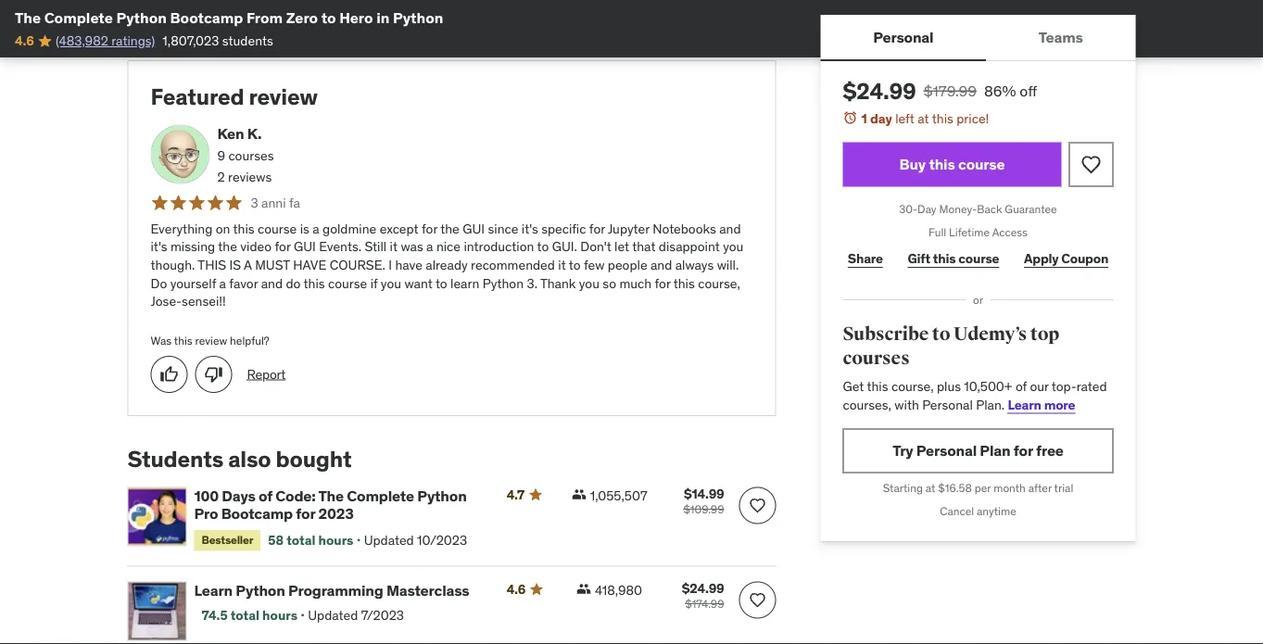 Task type: vqa. For each thing, say whether or not it's contained in the screenshot.
"Added to cart"
no



Task type: describe. For each thing, give the bounding box(es) containing it.
on
[[216, 221, 230, 237]]

show less
[[127, 4, 188, 20]]

python up ratings) at the top left of page
[[116, 8, 167, 27]]

9
[[217, 147, 225, 164]]

free
[[1037, 441, 1064, 460]]

get this course, plus 10,500+ of our top-rated courses, with personal plan.
[[843, 378, 1108, 413]]

python up the 74.5 total hours
[[236, 581, 285, 600]]

do
[[286, 275, 301, 292]]

students
[[222, 32, 273, 49]]

course, inside everything on this course is a goldmine except for the gui since it's specific for jupyter notebooks and it's missing the video for gui events. still it was a nice introduction to gui. don't let that disappoint you though. this is a must have course. i have already recommended it to few people and always will. do yourself a favor and do this course if you want to learn python 3. thank you so much for this course, jose-sensei!!
[[698, 275, 741, 292]]

notebooks
[[653, 221, 717, 237]]

python right in
[[393, 8, 444, 27]]

money-
[[940, 202, 977, 217]]

back
[[977, 202, 1003, 217]]

mark as unhelpful image
[[204, 366, 223, 384]]

$24.99 for $24.99 $174.99
[[682, 580, 725, 597]]

ken k. 9 courses 2 reviews
[[217, 124, 274, 186]]

people
[[608, 257, 648, 274]]

reviews
[[228, 169, 272, 186]]

a
[[244, 257, 252, 274]]

access
[[993, 225, 1028, 240]]

for up 'must' on the left top of page
[[275, 239, 291, 256]]

this down $24.99 $179.99 86% off
[[933, 110, 954, 127]]

complete inside 100 days of code: the complete python pro bootcamp for 2023
[[347, 487, 414, 506]]

this
[[198, 257, 226, 274]]

this right was
[[174, 334, 193, 348]]

bought
[[276, 445, 352, 473]]

is
[[229, 257, 241, 274]]

0 vertical spatial add to wishlist image
[[1081, 154, 1103, 176]]

1 horizontal spatial the
[[441, 221, 460, 237]]

hero
[[340, 8, 373, 27]]

still
[[365, 239, 387, 256]]

1 day left at this price!
[[862, 110, 990, 127]]

show
[[127, 4, 162, 20]]

in
[[377, 8, 390, 27]]

share button
[[843, 240, 888, 277]]

1 horizontal spatial you
[[579, 275, 600, 292]]

few
[[584, 257, 605, 274]]

jose-
[[151, 293, 182, 310]]

learn more
[[1008, 396, 1076, 413]]

apply coupon button
[[1020, 240, 1114, 277]]

python inside 100 days of code: the complete python pro bootcamp for 2023
[[418, 487, 467, 506]]

plan.
[[976, 396, 1005, 413]]

this inside get this course, plus 10,500+ of our top-rated courses, with personal plan.
[[867, 378, 889, 395]]

or
[[974, 293, 984, 307]]

1,807,023 students
[[163, 32, 273, 49]]

add to wishlist image
[[749, 591, 767, 610]]

for right much
[[655, 275, 671, 292]]

was this review helpful?
[[151, 334, 270, 348]]

gift
[[908, 250, 931, 267]]

featured review
[[151, 83, 318, 111]]

1 horizontal spatial it
[[558, 257, 566, 274]]

(483,982 ratings)
[[56, 32, 155, 49]]

10,500+
[[965, 378, 1013, 395]]

programming
[[288, 581, 384, 600]]

this right on
[[233, 221, 255, 237]]

zero
[[286, 8, 318, 27]]

to inside subscribe to udemy's top courses
[[933, 323, 951, 346]]

30-
[[900, 202, 918, 217]]

from
[[247, 8, 283, 27]]

hours for 74.5 total hours
[[262, 608, 298, 625]]

want
[[405, 275, 433, 292]]

already
[[426, 257, 468, 274]]

must
[[255, 257, 290, 274]]

jupyter
[[608, 221, 650, 237]]

sensei!!
[[182, 293, 226, 310]]

learn for learn python programming masterclass
[[194, 581, 233, 600]]

students
[[127, 445, 224, 473]]

86%
[[985, 81, 1017, 100]]

1 vertical spatial it's
[[151, 239, 167, 256]]

get
[[843, 378, 864, 395]]

2 horizontal spatial you
[[723, 239, 744, 256]]

guarantee
[[1005, 202, 1058, 217]]

buy this course
[[900, 155, 1006, 174]]

this inside button
[[929, 155, 956, 174]]

is
[[300, 221, 310, 237]]

100
[[194, 487, 219, 506]]

58
[[268, 533, 284, 549]]

mark as helpful image
[[160, 366, 178, 384]]

code:
[[276, 487, 316, 506]]

python inside everything on this course is a goldmine except for the gui since it's specific for jupyter notebooks and it's missing the video for gui events. still it was a nice introduction to gui. don't let that disappoint you though. this is a must have course. i have already recommended it to few people and always will. do yourself a favor and do this course if you want to learn python 3. thank you so much for this course, jose-sensei!!
[[483, 275, 524, 292]]

yourself
[[170, 275, 216, 292]]

total for 58
[[287, 533, 316, 549]]

updated 10/2023
[[364, 533, 467, 549]]

$24.99 for $24.99 $179.99 86% off
[[843, 77, 917, 105]]

off
[[1020, 81, 1038, 100]]

$174.99
[[685, 597, 725, 611]]

2 vertical spatial personal
[[917, 441, 977, 460]]

apply coupon
[[1025, 250, 1109, 267]]

ken k. image
[[151, 125, 210, 185]]

0 vertical spatial gui
[[463, 221, 485, 237]]

that
[[633, 239, 656, 256]]

days
[[222, 487, 256, 506]]

0 horizontal spatial it
[[390, 239, 398, 256]]

0 vertical spatial it's
[[522, 221, 539, 237]]

1,807,023
[[163, 32, 219, 49]]

1 horizontal spatial 4.6
[[507, 581, 526, 598]]

3 anni fa
[[251, 195, 300, 212]]

1 horizontal spatial a
[[313, 221, 320, 237]]

course inside button
[[959, 155, 1006, 174]]

1 vertical spatial review
[[195, 334, 227, 348]]

0 horizontal spatial 4.6
[[15, 32, 34, 49]]

to left few
[[569, 257, 581, 274]]

courses inside subscribe to udemy's top courses
[[843, 347, 910, 370]]

will.
[[717, 257, 739, 274]]

day
[[918, 202, 937, 217]]

anytime
[[977, 504, 1017, 519]]

xsmall image inside show less button
[[192, 5, 207, 20]]

gift this course
[[908, 250, 1000, 267]]

trial
[[1055, 481, 1074, 496]]

1 vertical spatial add to wishlist image
[[749, 497, 767, 516]]

10/2023
[[417, 533, 467, 549]]

have
[[293, 257, 327, 274]]

0 vertical spatial bootcamp
[[170, 8, 243, 27]]

starting
[[883, 481, 923, 496]]

buy
[[900, 155, 926, 174]]

0 horizontal spatial the
[[15, 8, 41, 27]]

lifetime
[[950, 225, 990, 240]]

1
[[862, 110, 868, 127]]

buy this course button
[[843, 142, 1062, 187]]

to right the zero
[[321, 8, 336, 27]]

100 days of code: the complete python pro bootcamp for 2023 link
[[194, 487, 485, 524]]

top
[[1031, 323, 1060, 346]]

4.7
[[507, 487, 525, 504]]

course down course.
[[328, 275, 367, 292]]



Task type: locate. For each thing, give the bounding box(es) containing it.
course, inside get this course, plus 10,500+ of our top-rated courses, with personal plan.
[[892, 378, 934, 395]]

the inside 100 days of code: the complete python pro bootcamp for 2023
[[318, 487, 344, 506]]

2 vertical spatial xsmall image
[[577, 582, 592, 597]]

was
[[401, 239, 423, 256]]

hours down "2023"
[[318, 533, 354, 549]]

cancel
[[940, 504, 975, 519]]

pro
[[194, 505, 218, 524]]

featured
[[151, 83, 244, 111]]

0 vertical spatial learn
[[1008, 396, 1042, 413]]

0 vertical spatial complete
[[44, 8, 113, 27]]

1 vertical spatial bootcamp
[[221, 505, 293, 524]]

1 vertical spatial gui
[[294, 239, 316, 256]]

report
[[247, 366, 286, 383]]

2
[[217, 169, 225, 186]]

$24.99 left add to wishlist image
[[682, 580, 725, 597]]

a left favor
[[219, 275, 226, 292]]

the up nice
[[441, 221, 460, 237]]

1 vertical spatial of
[[259, 487, 273, 506]]

1 horizontal spatial of
[[1016, 378, 1027, 395]]

0 horizontal spatial you
[[381, 275, 402, 292]]

1,055,507
[[590, 488, 648, 505]]

this up courses,
[[867, 378, 889, 395]]

everything on this course is a goldmine except for the gui since it's specific for jupyter notebooks and it's missing the video for gui events. still it was a nice introduction to gui. don't let that disappoint you though. this is a must have course. i have already recommended it to few people and always will. do yourself a favor and do this course if you want to learn python 3. thank you so much for this course, jose-sensei!!
[[151, 221, 744, 310]]

a right the was
[[427, 239, 433, 256]]

course
[[959, 155, 1006, 174], [258, 221, 297, 237], [959, 250, 1000, 267], [328, 275, 367, 292]]

1 vertical spatial 4.6
[[507, 581, 526, 598]]

0 vertical spatial it
[[390, 239, 398, 256]]

(483,982
[[56, 32, 108, 49]]

it down 'gui.'
[[558, 257, 566, 274]]

thank
[[540, 275, 576, 292]]

1 horizontal spatial the
[[318, 487, 344, 506]]

1 horizontal spatial add to wishlist image
[[1081, 154, 1103, 176]]

course down lifetime
[[959, 250, 1000, 267]]

xsmall image right less
[[192, 5, 207, 20]]

plan
[[980, 441, 1011, 460]]

k.
[[247, 124, 262, 143]]

4.6 right masterclass
[[507, 581, 526, 598]]

month
[[994, 481, 1026, 496]]

0 vertical spatial $24.99
[[843, 77, 917, 105]]

1 vertical spatial personal
[[923, 396, 973, 413]]

0 horizontal spatial learn
[[194, 581, 233, 600]]

0 horizontal spatial updated
[[308, 608, 358, 625]]

to left 'gui.'
[[537, 239, 549, 256]]

1 horizontal spatial it's
[[522, 221, 539, 237]]

courses inside ken k. 9 courses 2 reviews
[[228, 147, 274, 164]]

it's
[[522, 221, 539, 237], [151, 239, 167, 256]]

personal button
[[821, 15, 987, 59]]

at right left
[[918, 110, 930, 127]]

0 vertical spatial a
[[313, 221, 320, 237]]

for up the was
[[422, 221, 438, 237]]

the down on
[[218, 239, 237, 256]]

and up will.
[[720, 221, 741, 237]]

it's right the since
[[522, 221, 539, 237]]

0 horizontal spatial hours
[[262, 608, 298, 625]]

coupon
[[1062, 250, 1109, 267]]

for left 'free'
[[1014, 441, 1034, 460]]

starting at $16.58 per month after trial cancel anytime
[[883, 481, 1074, 519]]

personal up $16.58
[[917, 441, 977, 460]]

have
[[395, 257, 423, 274]]

you down few
[[579, 275, 600, 292]]

teams
[[1039, 27, 1084, 46]]

of
[[1016, 378, 1027, 395], [259, 487, 273, 506]]

i
[[389, 257, 392, 274]]

top-
[[1052, 378, 1077, 395]]

learn python programming masterclass link
[[194, 581, 485, 600]]

xsmall image
[[192, 5, 207, 20], [572, 488, 587, 503], [577, 582, 592, 597]]

0 vertical spatial updated
[[364, 533, 414, 549]]

30-day money-back guarantee full lifetime access
[[900, 202, 1058, 240]]

gui.
[[552, 239, 578, 256]]

xsmall image left "1,055,507"
[[572, 488, 587, 503]]

0 vertical spatial 4.6
[[15, 32, 34, 49]]

2 horizontal spatial a
[[427, 239, 433, 256]]

this down the have
[[304, 275, 325, 292]]

0 vertical spatial and
[[720, 221, 741, 237]]

0 vertical spatial at
[[918, 110, 930, 127]]

gui left the since
[[463, 221, 485, 237]]

1 vertical spatial the
[[218, 239, 237, 256]]

this right buy at the top right of the page
[[929, 155, 956, 174]]

fa
[[289, 195, 300, 212]]

you right if
[[381, 275, 402, 292]]

0 horizontal spatial review
[[195, 334, 227, 348]]

1 vertical spatial courses
[[843, 347, 910, 370]]

students also bought
[[127, 445, 352, 473]]

hours for 58 total hours
[[318, 533, 354, 549]]

total for 74.5
[[231, 608, 260, 625]]

learn for learn more
[[1008, 396, 1042, 413]]

courses down subscribe
[[843, 347, 910, 370]]

1 horizontal spatial updated
[[364, 533, 414, 549]]

74.5 total hours
[[202, 608, 298, 625]]

0 vertical spatial courses
[[228, 147, 274, 164]]

1 horizontal spatial hours
[[318, 533, 354, 549]]

for inside 100 days of code: the complete python pro bootcamp for 2023
[[296, 505, 315, 524]]

introduction
[[464, 239, 534, 256]]

total right 74.5
[[231, 608, 260, 625]]

0 horizontal spatial it's
[[151, 239, 167, 256]]

2 vertical spatial and
[[261, 275, 283, 292]]

at inside starting at $16.58 per month after trial cancel anytime
[[926, 481, 936, 496]]

xsmall image for 100 days of code: the complete python pro bootcamp for 2023
[[572, 488, 587, 503]]

everything
[[151, 221, 213, 237]]

course down 3 anni fa
[[258, 221, 297, 237]]

with
[[895, 396, 920, 413]]

you up will.
[[723, 239, 744, 256]]

tab list
[[821, 15, 1136, 61]]

0 horizontal spatial of
[[259, 487, 273, 506]]

0 horizontal spatial total
[[231, 608, 260, 625]]

0 horizontal spatial and
[[261, 275, 283, 292]]

0 horizontal spatial course,
[[698, 275, 741, 292]]

per
[[975, 481, 991, 496]]

try personal plan for free
[[893, 441, 1064, 460]]

0 vertical spatial hours
[[318, 533, 354, 549]]

of inside get this course, plus 10,500+ of our top-rated courses, with personal plan.
[[1016, 378, 1027, 395]]

masterclass
[[387, 581, 470, 600]]

1 vertical spatial $24.99
[[682, 580, 725, 597]]

also
[[228, 445, 271, 473]]

updated for updated 7/2023
[[308, 608, 358, 625]]

of inside 100 days of code: the complete python pro bootcamp for 2023
[[259, 487, 273, 506]]

alarm image
[[843, 110, 858, 125]]

1 horizontal spatial review
[[249, 83, 318, 111]]

1 vertical spatial complete
[[347, 487, 414, 506]]

1 horizontal spatial total
[[287, 533, 316, 549]]

bootcamp inside 100 days of code: the complete python pro bootcamp for 2023
[[221, 505, 293, 524]]

rated
[[1077, 378, 1108, 395]]

learn up 74.5
[[194, 581, 233, 600]]

disappoint
[[659, 239, 720, 256]]

total
[[287, 533, 316, 549], [231, 608, 260, 625]]

1 horizontal spatial courses
[[843, 347, 910, 370]]

favor
[[229, 275, 258, 292]]

1 vertical spatial a
[[427, 239, 433, 256]]

personal
[[874, 27, 934, 46], [923, 396, 973, 413], [917, 441, 977, 460]]

our
[[1031, 378, 1049, 395]]

bootcamp up 58
[[221, 505, 293, 524]]

more
[[1045, 396, 1076, 413]]

and down that
[[651, 257, 673, 274]]

subscribe
[[843, 323, 929, 346]]

xsmall image for learn python programming masterclass
[[577, 582, 592, 597]]

complete up "(483,982"
[[44, 8, 113, 27]]

total right 58
[[287, 533, 316, 549]]

2 vertical spatial a
[[219, 275, 226, 292]]

$24.99 up day
[[843, 77, 917, 105]]

personal up $24.99 $179.99 86% off
[[874, 27, 934, 46]]

do
[[151, 275, 167, 292]]

1 vertical spatial and
[[651, 257, 673, 274]]

review up mark as unhelpful icon in the bottom left of the page
[[195, 334, 227, 348]]

1 vertical spatial learn
[[194, 581, 233, 600]]

personal down plus
[[923, 396, 973, 413]]

0 vertical spatial review
[[249, 83, 318, 111]]

learn
[[1008, 396, 1042, 413], [194, 581, 233, 600]]

this
[[933, 110, 954, 127], [929, 155, 956, 174], [233, 221, 255, 237], [934, 250, 956, 267], [304, 275, 325, 292], [674, 275, 695, 292], [174, 334, 193, 348], [867, 378, 889, 395]]

price!
[[957, 110, 990, 127]]

2 horizontal spatial and
[[720, 221, 741, 237]]

$179.99
[[924, 81, 977, 100]]

1 vertical spatial the
[[318, 487, 344, 506]]

and down 'must' on the left top of page
[[261, 275, 283, 292]]

4.6
[[15, 32, 34, 49], [507, 581, 526, 598]]

100 days of code: the complete python pro bootcamp for 2023
[[194, 487, 467, 524]]

the
[[15, 8, 41, 27], [318, 487, 344, 506]]

xsmall image left 418,980
[[577, 582, 592, 597]]

$109.99
[[684, 503, 725, 517]]

at left $16.58
[[926, 481, 936, 496]]

1 horizontal spatial $24.99
[[843, 77, 917, 105]]

1 vertical spatial hours
[[262, 608, 298, 625]]

0 horizontal spatial courses
[[228, 147, 274, 164]]

1 vertical spatial at
[[926, 481, 936, 496]]

course, down will.
[[698, 275, 741, 292]]

1 vertical spatial total
[[231, 608, 260, 625]]

it
[[390, 239, 398, 256], [558, 257, 566, 274]]

course up back
[[959, 155, 1006, 174]]

of left our
[[1016, 378, 1027, 395]]

review up k.
[[249, 83, 318, 111]]

0 horizontal spatial gui
[[294, 239, 316, 256]]

0 vertical spatial total
[[287, 533, 316, 549]]

0 horizontal spatial $24.99
[[682, 580, 725, 597]]

updated down learn python programming masterclass
[[308, 608, 358, 625]]

0 horizontal spatial a
[[219, 275, 226, 292]]

bootcamp up 1,807,023 students in the left top of the page
[[170, 8, 243, 27]]

0 vertical spatial the
[[15, 8, 41, 27]]

$14.99
[[684, 486, 725, 503]]

python up 10/2023
[[418, 487, 467, 506]]

of right days
[[259, 487, 273, 506]]

for up '58 total hours'
[[296, 505, 315, 524]]

this right gift
[[934, 250, 956, 267]]

1 horizontal spatial and
[[651, 257, 673, 274]]

1 vertical spatial it
[[558, 257, 566, 274]]

personal inside get this course, plus 10,500+ of our top-rated courses, with personal plan.
[[923, 396, 973, 413]]

0 vertical spatial xsmall image
[[192, 5, 207, 20]]

after
[[1029, 481, 1052, 496]]

learn python programming masterclass
[[194, 581, 470, 600]]

helpful?
[[230, 334, 270, 348]]

0 horizontal spatial the
[[218, 239, 237, 256]]

specific
[[542, 221, 586, 237]]

python down recommended
[[483, 275, 524, 292]]

to down already
[[436, 275, 447, 292]]

learn more link
[[1008, 396, 1076, 413]]

a right 'is'
[[313, 221, 320, 237]]

full
[[929, 225, 947, 240]]

learn down our
[[1008, 396, 1042, 413]]

7/2023
[[361, 608, 404, 625]]

though.
[[151, 257, 195, 274]]

0 horizontal spatial complete
[[44, 8, 113, 27]]

1 horizontal spatial course,
[[892, 378, 934, 395]]

learn
[[451, 275, 480, 292]]

0 vertical spatial the
[[441, 221, 460, 237]]

1 horizontal spatial complete
[[347, 487, 414, 506]]

personal inside "button"
[[874, 27, 934, 46]]

0 horizontal spatial add to wishlist image
[[749, 497, 767, 516]]

complete
[[44, 8, 113, 27], [347, 487, 414, 506]]

updated
[[364, 533, 414, 549], [308, 608, 358, 625]]

ratings)
[[111, 32, 155, 49]]

recommended
[[471, 257, 555, 274]]

74.5
[[202, 608, 228, 625]]

0 vertical spatial course,
[[698, 275, 741, 292]]

missing
[[171, 239, 215, 256]]

course, up with at the right bottom
[[892, 378, 934, 395]]

1 vertical spatial xsmall image
[[572, 488, 587, 503]]

gift this course link
[[903, 240, 1005, 277]]

nice
[[437, 239, 461, 256]]

hours down learn python programming masterclass
[[262, 608, 298, 625]]

1 vertical spatial course,
[[892, 378, 934, 395]]

add to wishlist image
[[1081, 154, 1103, 176], [749, 497, 767, 516]]

review
[[249, 83, 318, 111], [195, 334, 227, 348]]

it right still
[[390, 239, 398, 256]]

less
[[164, 4, 188, 20]]

try
[[893, 441, 914, 460]]

for up don't
[[590, 221, 605, 237]]

0 vertical spatial personal
[[874, 27, 934, 46]]

this down always
[[674, 275, 695, 292]]

except
[[380, 221, 419, 237]]

and
[[720, 221, 741, 237], [651, 257, 673, 274], [261, 275, 283, 292]]

updated for updated 10/2023
[[364, 533, 414, 549]]

courses up reviews
[[228, 147, 274, 164]]

58 total hours
[[268, 533, 354, 549]]

if
[[371, 275, 378, 292]]

it's up the though.
[[151, 239, 167, 256]]

0 vertical spatial of
[[1016, 378, 1027, 395]]

subscribe to udemy's top courses
[[843, 323, 1060, 370]]

gui down 'is'
[[294, 239, 316, 256]]

4.6 left "(483,982"
[[15, 32, 34, 49]]

updated left 10/2023
[[364, 533, 414, 549]]

1 horizontal spatial learn
[[1008, 396, 1042, 413]]

complete up updated 10/2023
[[347, 487, 414, 506]]

1 horizontal spatial gui
[[463, 221, 485, 237]]

to left udemy's at the right
[[933, 323, 951, 346]]

1 vertical spatial updated
[[308, 608, 358, 625]]

tab list containing personal
[[821, 15, 1136, 61]]



